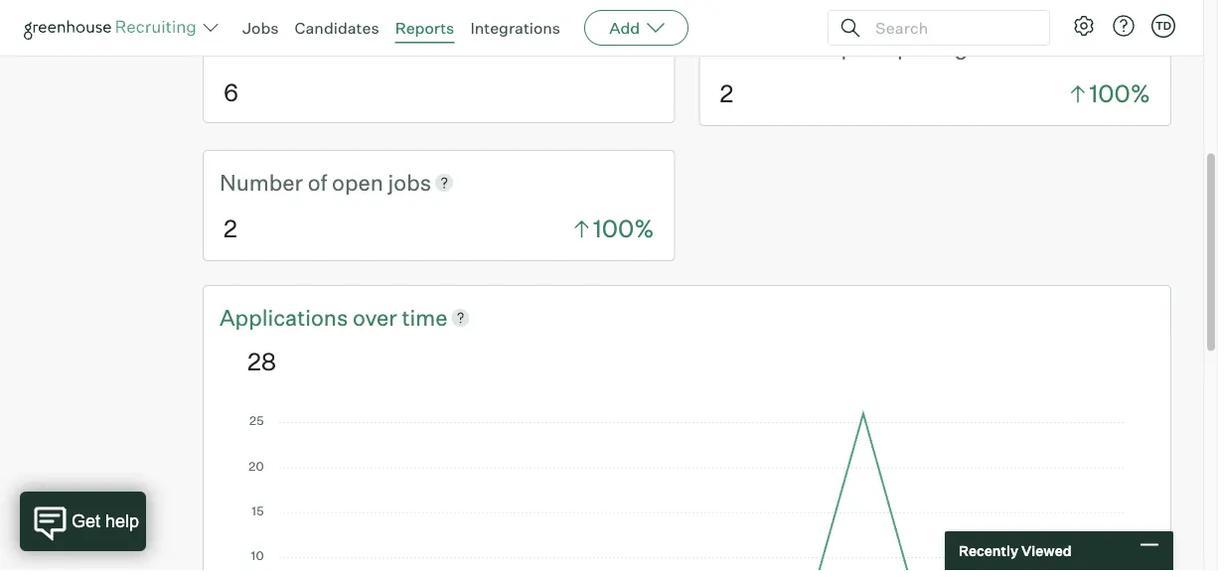 Task type: describe. For each thing, give the bounding box(es) containing it.
jobs
[[243, 18, 279, 38]]

100% for jobs
[[593, 214, 655, 244]]

add button
[[585, 10, 689, 46]]

configure image
[[1073, 14, 1096, 38]]

time
[[402, 304, 448, 331]]

jobs link
[[243, 18, 279, 38]]

100% for openings
[[1090, 79, 1151, 109]]

over
[[353, 304, 397, 331]]

recently
[[959, 543, 1019, 560]]

reports link
[[395, 18, 455, 38]]

time link
[[402, 302, 448, 333]]

number for openings
[[716, 34, 800, 61]]

6
[[224, 78, 239, 107]]

recently viewed
[[959, 543, 1072, 560]]

add
[[609, 18, 640, 38]]

integrations
[[471, 18, 561, 38]]

2 for openings
[[720, 79, 734, 109]]

td button
[[1148, 10, 1180, 42]]

Search text field
[[871, 13, 1032, 42]]



Task type: locate. For each thing, give the bounding box(es) containing it.
open left the jobs
[[332, 169, 384, 196]]

openings
[[885, 34, 980, 61]]

2 for jobs
[[224, 214, 237, 244]]

1 horizontal spatial of
[[804, 34, 824, 61]]

over link
[[353, 302, 402, 333]]

number
[[716, 34, 800, 61], [220, 169, 303, 196]]

0 vertical spatial of
[[804, 34, 824, 61]]

0 horizontal spatial of
[[308, 169, 327, 196]]

1 vertical spatial number of open
[[220, 169, 388, 196]]

qualified
[[220, 34, 315, 61]]

number of open for openings
[[716, 34, 885, 61]]

0 horizontal spatial 2
[[224, 214, 237, 244]]

open for openings
[[829, 34, 880, 61]]

number for jobs
[[220, 169, 303, 196]]

applications over
[[220, 304, 402, 331]]

0 horizontal spatial number of open
[[220, 169, 388, 196]]

0 vertical spatial number
[[716, 34, 800, 61]]

applications
[[220, 304, 348, 331]]

1 vertical spatial 2
[[224, 214, 237, 244]]

qualified link
[[220, 32, 315, 63]]

of for openings
[[804, 34, 824, 61]]

xychart image
[[248, 409, 1127, 572]]

0 vertical spatial 2
[[720, 79, 734, 109]]

number of open
[[716, 34, 885, 61], [220, 169, 388, 196]]

1 horizontal spatial 100%
[[1090, 79, 1151, 109]]

2
[[720, 79, 734, 109], [224, 214, 237, 244]]

candidates link
[[295, 18, 379, 38]]

1 horizontal spatial open
[[829, 34, 880, 61]]

0 horizontal spatial open
[[332, 169, 384, 196]]

number of open for jobs
[[220, 169, 388, 196]]

1 vertical spatial 100%
[[593, 214, 655, 244]]

0 horizontal spatial number
[[220, 169, 303, 196]]

1 horizontal spatial number of open
[[716, 34, 885, 61]]

1 vertical spatial number
[[220, 169, 303, 196]]

100%
[[1090, 79, 1151, 109], [593, 214, 655, 244]]

open for jobs
[[332, 169, 384, 196]]

1 horizontal spatial number
[[716, 34, 800, 61]]

of for jobs
[[308, 169, 327, 196]]

viewed
[[1022, 543, 1072, 560]]

1 horizontal spatial 2
[[720, 79, 734, 109]]

jobs
[[388, 169, 431, 196]]

28
[[248, 347, 276, 377]]

0 horizontal spatial 100%
[[593, 214, 655, 244]]

0 vertical spatial open
[[829, 34, 880, 61]]

greenhouse recruiting image
[[24, 16, 203, 40]]

candidates link
[[315, 32, 429, 63]]

of
[[804, 34, 824, 61], [308, 169, 327, 196]]

candidates
[[295, 18, 379, 38]]

0 vertical spatial number of open
[[716, 34, 885, 61]]

open
[[829, 34, 880, 61], [332, 169, 384, 196]]

integrations link
[[471, 18, 561, 38]]

1 vertical spatial open
[[332, 169, 384, 196]]

reports
[[395, 18, 455, 38]]

applications link
[[220, 302, 353, 333]]

open left openings
[[829, 34, 880, 61]]

1 vertical spatial of
[[308, 169, 327, 196]]

candidates
[[315, 34, 429, 61]]

0 vertical spatial 100%
[[1090, 79, 1151, 109]]

td button
[[1152, 14, 1176, 38]]

td
[[1156, 19, 1172, 32]]



Task type: vqa. For each thing, say whether or not it's contained in the screenshot.
Templates
no



